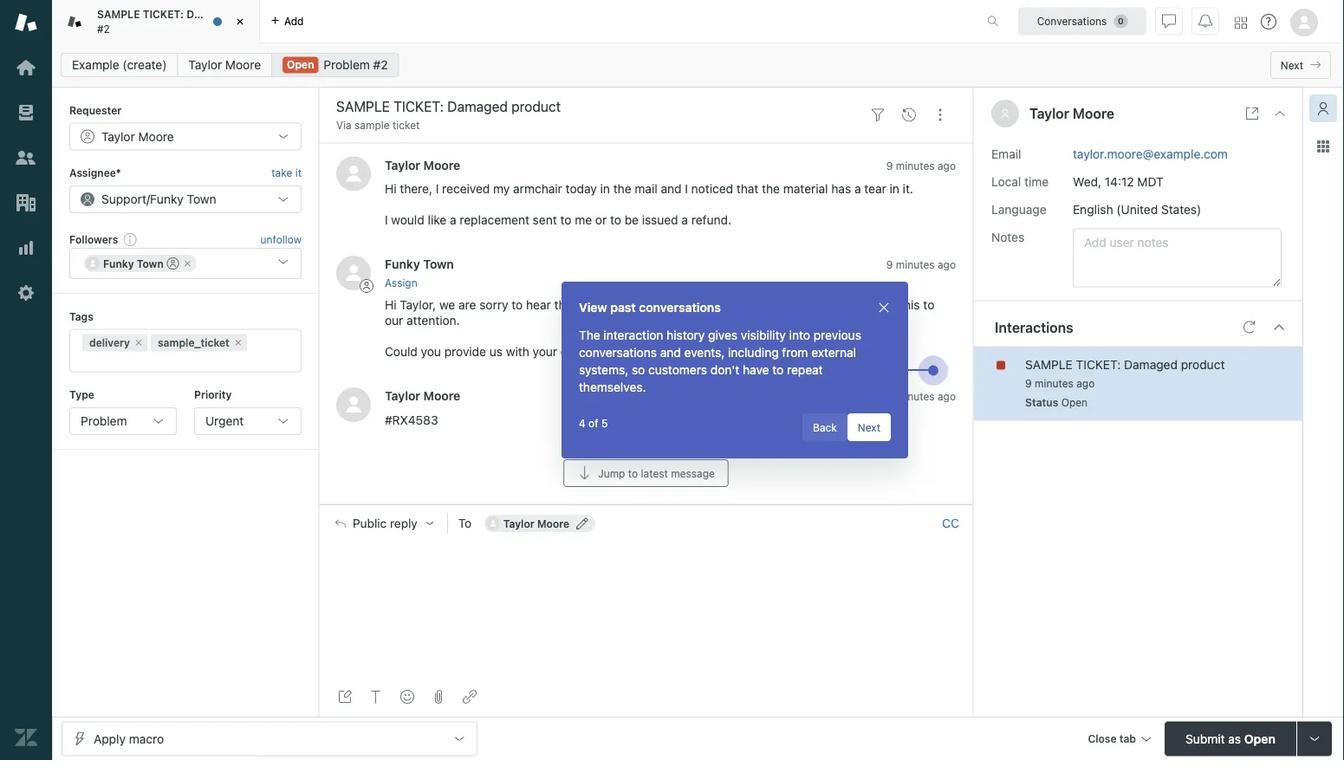 Task type: vqa. For each thing, say whether or not it's contained in the screenshot.
Apply at the left bottom
no



Task type: describe. For each thing, give the bounding box(es) containing it.
#rx4583
[[385, 413, 438, 427]]

my
[[494, 182, 510, 196]]

9 for a
[[887, 159, 894, 172]]

1 horizontal spatial close image
[[1274, 107, 1288, 121]]

conversations
[[1038, 15, 1108, 27]]

attention.
[[407, 314, 460, 328]]

issue
[[781, 345, 810, 359]]

to left me
[[561, 213, 572, 227]]

armchair
[[513, 182, 563, 196]]

taylor moore link for hi there, i received my armchair today in the mail and i noticed that the material has a tear in it.
[[385, 158, 461, 172]]

0 vertical spatial taylor moore link
[[177, 53, 272, 77]]

8 minutes ago
[[887, 391, 956, 403]]

product for sample ticket: damaged product 9 minutes ago status open
[[1182, 357, 1226, 372]]

bringing
[[851, 298, 897, 312]]

user image
[[1002, 109, 1009, 118]]

14:12
[[1105, 174, 1135, 189]]

2 in from the left
[[890, 182, 900, 196]]

sent
[[533, 213, 557, 227]]

user image
[[1001, 108, 1011, 119]]

secondary element
[[52, 48, 1345, 82]]

wed,
[[1074, 174, 1102, 189]]

would
[[391, 213, 425, 227]]

solve
[[725, 345, 754, 359]]

taylor inside 'secondary' element
[[189, 58, 222, 72]]

damaged for sample ticket: damaged product 9 minutes ago status open
[[1125, 357, 1178, 372]]

2 horizontal spatial you
[[809, 298, 829, 312]]

it
[[295, 167, 302, 179]]

example (create) button
[[61, 53, 178, 77]]

status
[[1026, 397, 1059, 409]]

add link (cmd k) image
[[463, 690, 477, 704]]

us
[[490, 345, 503, 359]]

tabs tab list
[[52, 0, 969, 43]]

mdt
[[1138, 174, 1164, 189]]

events,
[[685, 346, 725, 360]]

or
[[596, 213, 607, 227]]

a right has
[[855, 182, 862, 196]]

hi there, i received my armchair today in the mail and i noticed that the material has a tear in it.
[[385, 182, 914, 196]]

customers image
[[15, 147, 37, 169]]

insert emojis image
[[401, 690, 414, 704]]

taylor moore link for #rx4583
[[385, 389, 461, 403]]

view past conversations
[[579, 300, 721, 315]]

your
[[533, 345, 558, 359]]

to down 9 minutes ago text box
[[924, 298, 935, 312]]

organizations image
[[15, 192, 37, 214]]

#2
[[97, 23, 110, 35]]

1 vertical spatial 9 minutes ago text field
[[1026, 378, 1095, 390]]

0 vertical spatial next button
[[1271, 51, 1332, 79]]

order
[[561, 345, 591, 359]]

add attachment image
[[432, 690, 446, 704]]

including
[[728, 346, 779, 360]]

english (united states)
[[1074, 202, 1202, 216]]

mail
[[635, 182, 658, 196]]

visibility
[[741, 328, 786, 343]]

taylor up there,
[[385, 158, 421, 172]]

1 horizontal spatial i
[[436, 182, 439, 196]]

open inside sample ticket: damaged product 9 minutes ago status open
[[1062, 397, 1088, 409]]

sorry
[[480, 298, 509, 312]]

wed, 14:12 mdt
[[1074, 174, 1164, 189]]

a inside hi taylor, we are sorry to hear that you received a damaged product. thank you for bringing this to our attention.
[[655, 298, 661, 312]]

example (create)
[[72, 58, 167, 72]]

can
[[702, 345, 722, 359]]

moore up #rx4583
[[424, 389, 461, 403]]

sample ticket: damaged product 9 minutes ago status open
[[1026, 357, 1226, 409]]

hi taylor, we are sorry to hear that you received a damaged product. thank you for bringing this to our attention.
[[385, 298, 935, 328]]

9 minutes ago for hi there, i received my armchair today in the mail and i noticed that the material has a tear in it.
[[887, 159, 956, 172]]

assign
[[385, 277, 418, 289]]

away?
[[843, 345, 877, 359]]

as
[[1229, 732, 1242, 746]]

taylor moore right user icon
[[1030, 105, 1115, 122]]

tab containing sample ticket: damaged product
[[52, 0, 278, 43]]

format text image
[[369, 690, 383, 704]]

states)
[[1162, 202, 1202, 216]]

issued
[[642, 213, 679, 227]]

we inside hi taylor, we are sorry to hear that you received a damaged product. thank you for bringing this to our attention.
[[440, 298, 455, 312]]

systems,
[[579, 363, 629, 377]]

minutes for hi taylor, we are sorry to hear that you received a damaged product. thank you for bringing this to our attention.
[[896, 259, 935, 271]]

1 horizontal spatial next
[[1281, 59, 1304, 71]]

conversations button
[[1019, 7, 1147, 35]]

ticket
[[393, 119, 420, 131]]

damaged
[[664, 298, 717, 312]]

submit as open
[[1186, 732, 1276, 746]]

1 horizontal spatial we
[[682, 345, 698, 359]]

cc button
[[943, 516, 960, 531]]

urgent button
[[194, 408, 302, 435]]

type
[[69, 389, 94, 401]]

external
[[812, 346, 857, 360]]

sample ticket: damaged product #2
[[97, 8, 278, 35]]

zendesk image
[[15, 727, 37, 749]]

zendesk support image
[[15, 11, 37, 34]]

moore left edit user icon
[[538, 518, 570, 530]]

(create)
[[123, 58, 167, 72]]

unfollow
[[261, 233, 302, 245]]

replacement
[[460, 213, 530, 227]]

are
[[459, 298, 476, 312]]

ago for hi taylor, we are sorry to hear that you received a damaged product. thank you for bringing this to our attention.
[[938, 259, 956, 271]]

1 horizontal spatial that
[[657, 345, 679, 359]]

funky town assign
[[385, 257, 454, 289]]

taylor right user icon
[[1030, 105, 1070, 122]]

to
[[459, 516, 472, 531]]

product for sample ticket: damaged product #2
[[238, 8, 278, 20]]

take
[[272, 167, 292, 179]]

noticed
[[692, 182, 734, 196]]

right
[[813, 345, 839, 359]]

1 in from the left
[[601, 182, 610, 196]]

taylor right 'taylor.moore@example.com' icon
[[504, 518, 535, 530]]

2 horizontal spatial open
[[1245, 732, 1276, 746]]

this inside hi taylor, we are sorry to hear that you received a damaged product. thank you for bringing this to our attention.
[[900, 298, 921, 312]]

unfollow button
[[261, 232, 302, 247]]

main element
[[0, 0, 52, 760]]

problem
[[81, 414, 127, 428]]

8 minutes ago text field
[[887, 391, 956, 403]]

avatar image for #rx4583
[[336, 388, 371, 422]]

ago for hi there, i received my armchair today in the mail and i noticed that the material has a tear in it.
[[938, 159, 956, 172]]

have
[[743, 363, 770, 377]]

previous
[[814, 328, 862, 343]]

and inside the interaction history gives visibility into previous conversations and events, including from external systems, so customers don't have to repeat themselves.
[[661, 346, 681, 360]]

history
[[667, 328, 705, 343]]

taylor.moore@example.com
[[1074, 147, 1229, 161]]

Public reply composer text field
[[328, 542, 966, 578]]

interactions
[[995, 319, 1074, 336]]

don't
[[711, 363, 740, 377]]

english
[[1074, 202, 1114, 216]]

2 avatar image from the top
[[336, 256, 371, 290]]

our
[[385, 314, 404, 328]]

to left hear
[[512, 298, 523, 312]]

received inside hi taylor, we are sorry to hear that you received a damaged product. thank you for bringing this to our attention.
[[603, 298, 651, 312]]

of
[[589, 417, 599, 429]]

open inside 'secondary' element
[[287, 59, 314, 71]]

gives
[[709, 328, 738, 343]]

assign button
[[385, 275, 418, 291]]

refund.
[[692, 213, 732, 227]]



Task type: locate. For each thing, give the bounding box(es) containing it.
2 vertical spatial 9
[[1026, 378, 1032, 390]]

you up the
[[580, 298, 600, 312]]

taylor up #rx4583
[[385, 389, 421, 403]]

2 vertical spatial avatar image
[[336, 388, 371, 422]]

view past conversations dialog
[[562, 282, 909, 459]]

email
[[992, 147, 1022, 161]]

a right issued
[[682, 213, 689, 227]]

2 vertical spatial taylor moore link
[[385, 389, 461, 403]]

local time
[[992, 174, 1049, 189]]

minutes inside sample ticket: damaged product 9 minutes ago status open
[[1035, 378, 1074, 390]]

0 vertical spatial we
[[440, 298, 455, 312]]

avatar image down via
[[336, 156, 371, 191]]

0 horizontal spatial that
[[555, 298, 577, 312]]

1 horizontal spatial damaged
[[1125, 357, 1178, 372]]

taylor.moore@example.com image
[[486, 517, 500, 531]]

take it
[[272, 167, 302, 179]]

we
[[440, 298, 455, 312], [682, 345, 698, 359]]

1 horizontal spatial this
[[900, 298, 921, 312]]

9 minutes ago up bringing
[[887, 259, 956, 271]]

sample up #2
[[97, 8, 140, 20]]

0 horizontal spatial i
[[385, 213, 388, 227]]

i left would
[[385, 213, 388, 227]]

admin image
[[15, 282, 37, 304]]

zendesk products image
[[1236, 17, 1248, 29]]

9 minutes ago for hi taylor, we are sorry to hear that you received a damaged product. thank you for bringing this to our attention.
[[887, 259, 956, 271]]

moore inside 'secondary' element
[[225, 58, 261, 72]]

so inside the interaction history gives visibility into previous conversations and events, including from external systems, so customers don't have to repeat themselves.
[[632, 363, 645, 377]]

conversations inside the interaction history gives visibility into previous conversations and events, including from external systems, so customers don't have to repeat themselves.
[[579, 346, 657, 360]]

so down could you provide us with your order number so that we can solve this issue right away?
[[632, 363, 645, 377]]

reporting image
[[15, 237, 37, 259]]

minutes up bringing
[[896, 259, 935, 271]]

conversations up history on the top of the page
[[639, 300, 721, 315]]

1 vertical spatial product
[[1182, 357, 1226, 372]]

1 vertical spatial open
[[1062, 397, 1088, 409]]

ticket: for sample ticket: damaged product 9 minutes ago status open
[[1077, 357, 1121, 372]]

minutes right 8
[[896, 391, 935, 403]]

0 horizontal spatial the
[[614, 182, 632, 196]]

0 vertical spatial hi
[[385, 182, 397, 196]]

me
[[575, 213, 592, 227]]

0 vertical spatial that
[[737, 182, 759, 196]]

1 vertical spatial received
[[603, 298, 651, 312]]

taylor moore link up there,
[[385, 158, 461, 172]]

funky town link
[[385, 257, 454, 271]]

ticket: inside sample ticket: damaged product #2
[[143, 8, 184, 20]]

sample for sample ticket: damaged product #2
[[97, 8, 140, 20]]

0 vertical spatial avatar image
[[336, 156, 371, 191]]

that right noticed
[[737, 182, 759, 196]]

1 horizontal spatial 9 minutes ago text field
[[1026, 378, 1095, 390]]

1 vertical spatial next
[[858, 421, 881, 434]]

apps image
[[1317, 140, 1331, 153]]

0 horizontal spatial next
[[858, 421, 881, 434]]

1 vertical spatial sample
[[1026, 357, 1073, 372]]

hi for hi taylor, we are sorry to hear that you received a damaged product. thank you for bringing this to our attention.
[[385, 298, 397, 312]]

1 9 minutes ago from the top
[[887, 159, 956, 172]]

9
[[887, 159, 894, 172], [887, 259, 894, 271], [1026, 378, 1032, 390]]

9 for this
[[887, 259, 894, 271]]

1 horizontal spatial the
[[762, 182, 780, 196]]

hi left there,
[[385, 182, 397, 196]]

1 vertical spatial close image
[[878, 301, 891, 315]]

0 horizontal spatial product
[[238, 8, 278, 20]]

provide
[[445, 345, 486, 359]]

sample inside sample ticket: damaged product #2
[[97, 8, 140, 20]]

moore up there,
[[424, 158, 461, 172]]

could
[[385, 345, 418, 359]]

1 vertical spatial we
[[682, 345, 698, 359]]

0 horizontal spatial ticket:
[[143, 8, 184, 20]]

0 vertical spatial ticket:
[[143, 8, 184, 20]]

1 vertical spatial avatar image
[[336, 256, 371, 290]]

1 the from the left
[[614, 182, 632, 196]]

1 vertical spatial this
[[758, 345, 778, 359]]

1 horizontal spatial received
[[603, 298, 651, 312]]

thank
[[771, 298, 805, 312]]

1 horizontal spatial ticket:
[[1077, 357, 1121, 372]]

past
[[611, 300, 636, 315]]

9 minutes ago text field inside conversationlabel log
[[887, 159, 956, 172]]

themselves.
[[579, 380, 646, 395]]

open link
[[272, 53, 399, 77]]

interaction
[[604, 328, 664, 343]]

1 horizontal spatial you
[[580, 298, 600, 312]]

ago inside sample ticket: damaged product 9 minutes ago status open
[[1077, 378, 1095, 390]]

we left are
[[440, 298, 455, 312]]

1 horizontal spatial sample
[[1026, 357, 1073, 372]]

funky
[[385, 257, 420, 271]]

minutes up status
[[1035, 378, 1074, 390]]

0 horizontal spatial sample
[[97, 8, 140, 20]]

1 vertical spatial and
[[661, 346, 681, 360]]

sample
[[97, 8, 140, 20], [1026, 357, 1073, 372]]

customers
[[649, 363, 708, 377]]

1 vertical spatial hi
[[385, 298, 397, 312]]

sample for sample ticket: damaged product 9 minutes ago status open
[[1026, 357, 1073, 372]]

damaged
[[187, 8, 235, 20], [1125, 357, 1178, 372]]

sample up status
[[1026, 357, 1073, 372]]

sample
[[355, 119, 390, 131]]

next button down 8
[[848, 414, 891, 441]]

0 horizontal spatial in
[[601, 182, 610, 196]]

ago for #rx4583
[[938, 391, 956, 403]]

received left my
[[442, 182, 490, 196]]

view
[[579, 300, 608, 315]]

0 horizontal spatial next button
[[848, 414, 891, 441]]

the
[[614, 182, 632, 196], [762, 182, 780, 196]]

so inside conversationlabel log
[[640, 345, 654, 359]]

0 horizontal spatial this
[[758, 345, 778, 359]]

next button
[[1271, 51, 1332, 79], [848, 414, 891, 441]]

minutes for #rx4583
[[896, 391, 935, 403]]

that inside hi taylor, we are sorry to hear that you received a damaged product. thank you for bringing this to our attention.
[[555, 298, 577, 312]]

Subject field
[[333, 96, 859, 117]]

conversations up the systems,
[[579, 346, 657, 360]]

0 vertical spatial received
[[442, 182, 490, 196]]

0 horizontal spatial open
[[287, 59, 314, 71]]

repeat
[[787, 363, 823, 377]]

2 horizontal spatial i
[[685, 182, 688, 196]]

product
[[238, 8, 278, 20], [1182, 357, 1226, 372]]

this down visibility
[[758, 345, 778, 359]]

ago
[[938, 159, 956, 172], [938, 259, 956, 271], [1077, 378, 1095, 390], [938, 391, 956, 403]]

taylor moore up #rx4583
[[385, 389, 461, 403]]

1 vertical spatial ticket:
[[1077, 357, 1121, 372]]

hi up our
[[385, 298, 397, 312]]

with
[[506, 345, 530, 359]]

1 horizontal spatial open
[[1062, 397, 1088, 409]]

damaged for sample ticket: damaged product #2
[[187, 8, 235, 20]]

9 inside sample ticket: damaged product 9 minutes ago status open
[[1026, 378, 1032, 390]]

get help image
[[1262, 14, 1277, 29]]

2 the from the left
[[762, 182, 780, 196]]

notes
[[992, 230, 1025, 244]]

hi
[[385, 182, 397, 196], [385, 298, 397, 312]]

edit user image
[[577, 518, 589, 530]]

that
[[737, 182, 759, 196], [555, 298, 577, 312], [657, 345, 679, 359]]

avatar image for hi there, i received my armchair today in the mail and i noticed that the material has a tear in it.
[[336, 156, 371, 191]]

1 vertical spatial damaged
[[1125, 357, 1178, 372]]

the left mail
[[614, 182, 632, 196]]

0 vertical spatial 9 minutes ago text field
[[887, 159, 956, 172]]

1 horizontal spatial next button
[[1271, 51, 1332, 79]]

today
[[566, 182, 597, 196]]

1 avatar image from the top
[[336, 156, 371, 191]]

taylor moore inside 'secondary' element
[[189, 58, 261, 72]]

you right could
[[421, 345, 441, 359]]

0 vertical spatial sample
[[97, 8, 140, 20]]

a left damaged
[[655, 298, 661, 312]]

damaged inside sample ticket: damaged product #2
[[187, 8, 235, 20]]

2 hi from the top
[[385, 298, 397, 312]]

close image
[[232, 13, 249, 30]]

number
[[594, 345, 637, 359]]

avatar image
[[336, 156, 371, 191], [336, 256, 371, 290], [336, 388, 371, 422]]

draft mode image
[[338, 690, 352, 704]]

0 vertical spatial open
[[287, 59, 314, 71]]

to right or
[[610, 213, 622, 227]]

9 minutes ago text field
[[887, 159, 956, 172], [1026, 378, 1095, 390]]

0 vertical spatial conversations
[[639, 300, 721, 315]]

taylor moore up there,
[[385, 158, 461, 172]]

back
[[813, 421, 838, 434]]

hi for hi there, i received my armchair today in the mail and i noticed that the material has a tear in it.
[[385, 182, 397, 196]]

so
[[640, 345, 654, 359], [632, 363, 645, 377]]

next inside view past conversations dialog
[[858, 421, 881, 434]]

close image right the for on the right top of the page
[[878, 301, 891, 315]]

could you provide us with your order number so that we can solve this issue right away?
[[385, 345, 877, 359]]

0 vertical spatial and
[[661, 182, 682, 196]]

that right hear
[[555, 298, 577, 312]]

0 vertical spatial this
[[900, 298, 921, 312]]

events image
[[903, 108, 917, 122]]

2 vertical spatial that
[[657, 345, 679, 359]]

ticket: for sample ticket: damaged product #2
[[143, 8, 184, 20]]

0 vertical spatial damaged
[[187, 8, 235, 20]]

taylor,
[[400, 298, 436, 312]]

i
[[436, 182, 439, 196], [685, 182, 688, 196], [385, 213, 388, 227]]

moore up wed,
[[1073, 105, 1115, 122]]

views image
[[15, 101, 37, 124]]

be
[[625, 213, 639, 227]]

the left material
[[762, 182, 780, 196]]

taylor moore down close image
[[189, 58, 261, 72]]

open
[[287, 59, 314, 71], [1062, 397, 1088, 409], [1245, 732, 1276, 746]]

1 vertical spatial conversations
[[579, 346, 657, 360]]

ticket:
[[143, 8, 184, 20], [1077, 357, 1121, 372]]

i right there,
[[436, 182, 439, 196]]

assignee*
[[69, 167, 121, 179]]

1 vertical spatial 9 minutes ago
[[887, 259, 956, 271]]

next
[[1281, 59, 1304, 71], [858, 421, 881, 434]]

0 horizontal spatial 9 minutes ago text field
[[887, 159, 956, 172]]

it.
[[903, 182, 914, 196]]

0 horizontal spatial close image
[[878, 301, 891, 315]]

to inside the interaction history gives visibility into previous conversations and events, including from external systems, so customers don't have to repeat themselves.
[[773, 363, 784, 377]]

2 vertical spatial open
[[1245, 732, 1276, 746]]

tags
[[69, 311, 93, 323]]

taylor moore link
[[177, 53, 272, 77], [385, 158, 461, 172], [385, 389, 461, 403]]

taylor moore link up #rx4583
[[385, 389, 461, 403]]

get started image
[[15, 56, 37, 79]]

0 vertical spatial so
[[640, 345, 654, 359]]

urgent
[[206, 414, 244, 428]]

2 9 minutes ago from the top
[[887, 259, 956, 271]]

0 vertical spatial product
[[238, 8, 278, 20]]

minutes up it.
[[896, 159, 935, 172]]

in left it.
[[890, 182, 900, 196]]

1 hi from the top
[[385, 182, 397, 196]]

to right have
[[773, 363, 784, 377]]

hi inside hi taylor, we are sorry to hear that you received a damaged product. thank you for bringing this to our attention.
[[385, 298, 397, 312]]

0 horizontal spatial damaged
[[187, 8, 235, 20]]

moore down close image
[[225, 58, 261, 72]]

taylor moore right 'taylor.moore@example.com' icon
[[504, 518, 570, 530]]

for
[[832, 298, 848, 312]]

and up the customers
[[661, 346, 681, 360]]

Add user notes text field
[[1074, 229, 1283, 288]]

3 avatar image from the top
[[336, 388, 371, 422]]

received up the interaction
[[603, 298, 651, 312]]

4
[[579, 417, 586, 429]]

1 vertical spatial next button
[[848, 414, 891, 441]]

0 vertical spatial 9
[[887, 159, 894, 172]]

moore
[[225, 58, 261, 72], [1073, 105, 1115, 122], [424, 158, 461, 172], [424, 389, 461, 403], [538, 518, 570, 530]]

9 minutes ago text field up status
[[1026, 378, 1095, 390]]

1 vertical spatial 9
[[887, 259, 894, 271]]

local
[[992, 174, 1022, 189]]

sample inside sample ticket: damaged product 9 minutes ago status open
[[1026, 357, 1073, 372]]

close image right view more details icon
[[1274, 107, 1288, 121]]

tear
[[865, 182, 887, 196]]

you
[[580, 298, 600, 312], [809, 298, 829, 312], [421, 345, 441, 359]]

in right today
[[601, 182, 610, 196]]

priority
[[194, 389, 232, 401]]

minutes
[[896, 159, 935, 172], [896, 259, 935, 271], [1035, 378, 1074, 390], [896, 391, 935, 403]]

9 minutes ago text field up it.
[[887, 159, 956, 172]]

0 horizontal spatial received
[[442, 182, 490, 196]]

customer context image
[[1317, 101, 1331, 115]]

1 vertical spatial taylor moore link
[[385, 158, 461, 172]]

tab
[[52, 0, 278, 43]]

this right bringing
[[900, 298, 921, 312]]

1 vertical spatial so
[[632, 363, 645, 377]]

product.
[[720, 298, 767, 312]]

the
[[579, 328, 601, 343]]

product inside sample ticket: damaged product #2
[[238, 8, 278, 20]]

and
[[661, 182, 682, 196], [661, 346, 681, 360]]

0 vertical spatial next
[[1281, 59, 1304, 71]]

(united
[[1117, 202, 1159, 216]]

9 minutes ago up it.
[[887, 159, 956, 172]]

a right like
[[450, 213, 457, 227]]

damaged inside sample ticket: damaged product 9 minutes ago status open
[[1125, 357, 1178, 372]]

i left noticed
[[685, 182, 688, 196]]

0 horizontal spatial we
[[440, 298, 455, 312]]

taylor down sample ticket: damaged product #2
[[189, 58, 222, 72]]

cc
[[943, 516, 960, 531]]

problem button
[[69, 408, 177, 435]]

like
[[428, 213, 447, 227]]

view more details image
[[1246, 107, 1260, 121]]

1 horizontal spatial in
[[890, 182, 900, 196]]

minutes for hi there, i received my armchair today in the mail and i noticed that the material has a tear in it.
[[896, 159, 935, 172]]

close image inside view past conversations dialog
[[878, 301, 891, 315]]

product inside sample ticket: damaged product 9 minutes ago status open
[[1182, 357, 1226, 372]]

0 vertical spatial 9 minutes ago
[[887, 159, 956, 172]]

and inside conversationlabel log
[[661, 182, 682, 196]]

that up the customers
[[657, 345, 679, 359]]

next button up customer context icon
[[1271, 51, 1332, 79]]

has
[[832, 182, 852, 196]]

1 horizontal spatial product
[[1182, 357, 1226, 372]]

material
[[784, 182, 829, 196]]

1 vertical spatial that
[[555, 298, 577, 312]]

you left the for on the right top of the page
[[809, 298, 829, 312]]

2 horizontal spatial that
[[737, 182, 759, 196]]

avatar image left assign
[[336, 256, 371, 290]]

close image
[[1274, 107, 1288, 121], [878, 301, 891, 315]]

avatar image left #rx4583
[[336, 388, 371, 422]]

time
[[1025, 174, 1049, 189]]

so down the interaction
[[640, 345, 654, 359]]

we down history on the top of the page
[[682, 345, 698, 359]]

0 vertical spatial close image
[[1274, 107, 1288, 121]]

ticket: inside sample ticket: damaged product 9 minutes ago status open
[[1077, 357, 1121, 372]]

this
[[900, 298, 921, 312], [758, 345, 778, 359]]

conversationlabel log
[[319, 143, 974, 505]]

9 minutes ago text field
[[887, 259, 956, 271]]

taylor moore link down close image
[[177, 53, 272, 77]]

and right mail
[[661, 182, 682, 196]]

0 horizontal spatial you
[[421, 345, 441, 359]]

language
[[992, 202, 1047, 216]]



